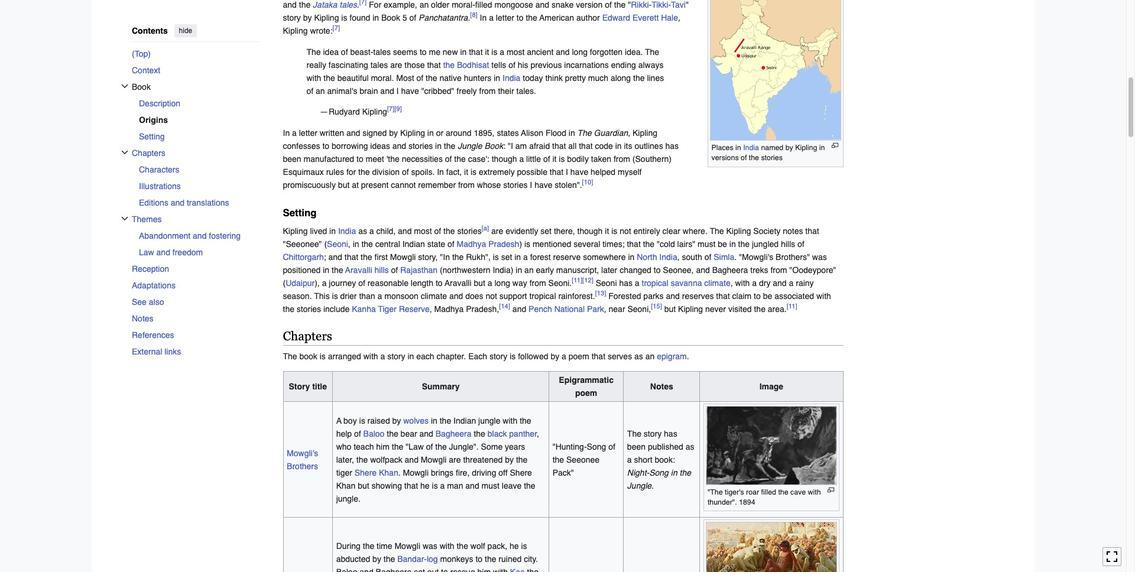 Task type: describe. For each thing, give the bounding box(es) containing it.
threatened
[[463, 455, 503, 465]]

places
[[712, 143, 734, 152]]

in left the or
[[428, 128, 434, 138]]

book
[[300, 352, 318, 362]]

seems
[[393, 47, 418, 57]]

filled inside the "the tiger's roar filled the cave with thunder". 1894
[[762, 488, 777, 497]]

a right followed
[[562, 352, 567, 362]]

area.
[[768, 305, 787, 314]]

long inside udaipur ), a journey of reasonable length to aravalli but a long way from seoni. [11] [12] seoni has a tropical savanna climate
[[495, 279, 511, 288]]

that left the serves
[[592, 352, 606, 362]]

monkeys to the ruined city. baloo and bagheera set out to rescue him with
[[336, 555, 538, 573]]

kanha tiger reserve , madhya pradesh, [14] and pench national park , near seoni, [15] but kipling never visited the area. [11]
[[352, 303, 798, 314]]

the down years
[[516, 455, 528, 465]]

is right )
[[525, 240, 531, 249]]

dry
[[760, 279, 771, 288]]

1 horizontal spatial setting
[[283, 207, 317, 219]]

that right the all
[[579, 142, 593, 151]]

kipling inside are evidently set there, though it is not entirely clear where. the kipling society notes that "seeonee" (
[[727, 227, 752, 236]]

fire,
[[456, 468, 470, 478]]

1 horizontal spatial bagheera
[[436, 429, 472, 439]]

the right for
[[359, 168, 370, 177]]

little
[[527, 155, 541, 164]]

an left epigram 'link'
[[646, 352, 655, 362]]

is right boy
[[359, 416, 365, 426]]

in inside (northwestern india) in an early manuscript, later changed to seonee, and bagheera treks from "oodeypore" (
[[516, 266, 523, 275]]

in inside the " story by kipling is found in book 5 of
[[373, 13, 379, 23]]

0 vertical spatial khan
[[379, 468, 399, 478]]

to inside : "i am afraid that all that code in its outlines has been manufactured to meet 'the necessities of the case': though a little of it is bodily taken from (southern) esquimaux rules for the division of spoils. in fact, it is extremely possible that i have helped myself promiscuously but at present cannot remember from whose stories i have stolen".
[[357, 155, 364, 164]]

by inside , who teach him the "law of the jungle". some years later, the wolfpack and mowgli are threatened by the tiger
[[505, 455, 514, 465]]

the left 'book'
[[283, 352, 297, 362]]

a right arranged
[[381, 352, 385, 362]]

x small image for chapters
[[121, 149, 128, 156]]

the left 'jataka'
[[299, 0, 311, 10]]

india left named
[[744, 143, 760, 152]]

with inside in the indian jungle with the help of
[[503, 416, 518, 426]]

see also link
[[132, 294, 259, 310]]

of inside kipling lived in india as a child, and most of the stories [a]
[[435, 227, 441, 236]]

hunters
[[464, 73, 492, 83]]

it right fact,
[[464, 168, 469, 177]]

does
[[466, 292, 484, 301]]

[12]
[[583, 277, 594, 285]]

baloo inside monkeys to the ruined city. baloo and bagheera set out to rescue him with
[[336, 568, 358, 573]]

— rudyard kipling [7] [9]
[[320, 105, 402, 117]]

the down new
[[444, 60, 455, 70]]

aravalli inside udaipur ), a journey of reasonable length to aravalli but a long way from seoni. [11] [12] seoni has a tropical savanna climate
[[445, 279, 472, 288]]

the up panther
[[520, 416, 532, 426]]

rescue
[[451, 568, 475, 573]]

wolfpack
[[370, 455, 403, 465]]

to inside udaipur ), a journey of reasonable length to aravalli but a long way from seoni. [11] [12] seoni has a tropical savanna climate
[[436, 279, 443, 288]]

that down me
[[427, 60, 441, 70]]

have inside the today think pretty much along the lines of an animal's brain and i have "cribbed" freely from their tales.
[[401, 86, 419, 96]]

are inside , who teach him the "law of the jungle". some years later, the wolfpack and mowgli are threatened by the tiger
[[449, 455, 461, 465]]

by inside the " story by kipling is found in book 5 of
[[303, 13, 312, 23]]

bandar-log
[[398, 555, 438, 564]]

of up cannot
[[402, 168, 409, 177]]

me
[[429, 47, 441, 57]]

story left each
[[388, 352, 406, 362]]

1 horizontal spatial baloo
[[364, 429, 385, 439]]

to right out
[[441, 568, 448, 573]]

though inside : "i am afraid that all that code in its outlines has been manufactured to meet 'the necessities of the case': though a little of it is bodily taken from (southern) esquimaux rules for the division of spoils. in fact, it is extremely possible that i have helped myself promiscuously but at present cannot remember from whose stories i have stolen".
[[492, 155, 517, 164]]

the story has been published as a short book: night-song in the jungle
[[628, 429, 695, 491]]

in right seoni link
[[353, 240, 359, 249]]

bagheera inside monkeys to the ruined city. baloo and bagheera set out to rescue him with
[[376, 568, 412, 573]]

fullscreen image
[[1107, 552, 1119, 563]]

along
[[611, 73, 631, 83]]

to inside forested parks and reserves that claim to be associated with the stories include
[[754, 292, 761, 301]]

always
[[639, 60, 664, 70]]

editions and translations
[[139, 198, 229, 207]]

ideas
[[371, 142, 390, 151]]

in inside , kipling confesses to borrowing ideas and stories in the
[[435, 142, 442, 151]]

are evidently set there, though it is not entirely clear where. the kipling society notes that "seeonee" (
[[283, 227, 820, 249]]

in up changed
[[629, 253, 635, 262]]

indian inside "seoni , in the central indian state of madhya pradesh ) is mentioned several times; that the "cold lairs" must be in the jungled hills of chittorgarh ; and that the first mowgli story, "in the rukh", is set in a forest reserve somewhere in north india , south of simla"
[[403, 240, 425, 249]]

2 horizontal spatial book
[[485, 142, 504, 151]]

in inside "the idea of beast-tales seems to me new in that it is a most ancient and long forgotten idea. the really fascinating tales are those that"
[[461, 47, 467, 57]]

it right little
[[553, 155, 557, 164]]

, inside , kipling wrote:
[[679, 13, 681, 23]]

tropical inside udaipur ), a journey of reasonable length to aravalli but a long way from seoni. [11] [12] seoni has a tropical savanna climate
[[642, 279, 669, 288]]

a up associated
[[790, 279, 794, 288]]

seonee,
[[663, 266, 694, 275]]

that up stolen".
[[550, 168, 564, 177]]

bandar-
[[398, 555, 427, 564]]

a up "confesses"
[[292, 128, 297, 138]]

law and freedom link
[[139, 244, 259, 261]]

abducted
[[336, 555, 370, 564]]

a down changed
[[635, 279, 640, 288]]

during the time mowgli was with the wolf pack, he is abducted by the
[[336, 542, 527, 564]]

has inside udaipur ), a journey of reasonable length to aravalli but a long way from seoni. [11] [12] seoni has a tropical savanna climate
[[620, 279, 633, 288]]

0 horizontal spatial book
[[132, 82, 151, 91]]

simla link
[[714, 253, 735, 262]]

and inside kipling lived in india as a child, and most of the stories [a]
[[398, 227, 412, 236]]

the inside are evidently set there, though it is not entirely clear where. the kipling society notes that "seeonee" (
[[710, 227, 724, 236]]

1 vertical spatial notes
[[651, 382, 674, 392]]

states
[[497, 128, 519, 138]]

moral-
[[452, 0, 476, 10]]

cannot
[[391, 181, 416, 190]]

0 vertical spatial jungle
[[458, 142, 482, 151]]

the down jungle
[[474, 429, 486, 439]]

the right "in
[[453, 253, 464, 262]]

rainy
[[796, 279, 814, 288]]

from down its
[[614, 155, 631, 164]]

entirely
[[634, 227, 661, 236]]

the up aravalli hills "link"
[[361, 253, 372, 262]]

it inside are evidently set there, though it is not entirely clear where. the kipling society notes that "seeonee" (
[[605, 227, 610, 236]]

to down wolf
[[476, 555, 483, 564]]

pradesh,
[[466, 305, 500, 314]]

of left his
[[509, 60, 516, 70]]

0 horizontal spatial setting
[[139, 132, 165, 141]]

that down entirely
[[627, 240, 641, 249]]

way
[[513, 279, 528, 288]]

the up baloo the bear and bagheera the black panther on the bottom left of the page
[[440, 416, 452, 426]]

idea.
[[625, 47, 643, 57]]

themes link
[[132, 211, 259, 228]]

freedom
[[172, 248, 203, 257]]

and inside 'kanha tiger reserve , madhya pradesh, [14] and pench national park , near seoni, [15] but kipling never visited the area. [11]'
[[513, 305, 527, 314]]

he inside during the time mowgli was with the wolf pack, he is abducted by the
[[510, 542, 519, 551]]

0 horizontal spatial aravalli
[[346, 266, 372, 275]]

, inside ", with a dry and a rainy season. this is drier than a monsoon climate and does not support tropical rainforest."
[[731, 279, 733, 288]]

though inside are evidently set there, though it is not entirely clear where. the kipling society notes that "seeonee" (
[[578, 227, 603, 236]]

of up "in
[[448, 240, 455, 249]]

by up the ideas
[[389, 128, 398, 138]]

(southern)
[[633, 155, 672, 164]]

that left the all
[[553, 142, 566, 151]]

, down "length"
[[430, 305, 432, 314]]

1 horizontal spatial [11] link
[[787, 303, 798, 311]]

[7] inside the — rudyard kipling [7] [9]
[[387, 105, 395, 113]]

stories inside : "i am afraid that all that code in its outlines has been manufactured to meet 'the necessities of the case': though a little of it is bodily taken from (southern) esquimaux rules for the division of spoils. in fact, it is extremely possible that i have helped myself promiscuously but at present cannot remember from whose stories i have stolen".
[[504, 181, 528, 190]]

ruined
[[499, 555, 522, 564]]

indian inside in the indian jungle with the help of
[[454, 416, 476, 426]]

lived
[[310, 227, 327, 236]]

the up ""cribbed""
[[426, 73, 438, 83]]

is left bodily
[[559, 155, 565, 164]]

jungle book
[[458, 142, 504, 151]]

is right 'book'
[[320, 352, 326, 362]]

context
[[132, 65, 160, 75]]

where.
[[683, 227, 708, 236]]

and inside "the idea of beast-tales seems to me new in that it is a most ancient and long forgotten idea. the really fascinating tales are those that"
[[556, 47, 570, 57]]

pench national park link
[[529, 305, 604, 314]]

north india link
[[637, 253, 678, 262]]

was inside ". "mowgli's brothers" was positioned in the"
[[813, 253, 828, 262]]

summary
[[422, 382, 460, 392]]

child,
[[377, 227, 396, 236]]

and left the does
[[450, 292, 463, 301]]

kipling left the or
[[400, 128, 425, 138]]

with inside forested parks and reserves that claim to be associated with the stories include
[[817, 292, 832, 301]]

from down fact,
[[458, 181, 475, 190]]

the inside , kipling confesses to borrowing ideas and stories in the
[[444, 142, 456, 151]]

the down baloo the bear and bagheera the black panther on the bottom left of the page
[[436, 442, 447, 452]]

is inside during the time mowgli was with the wolf pack, he is abducted by the
[[521, 542, 527, 551]]

the left 'bear'
[[387, 429, 399, 439]]

2 vertical spatial tales
[[371, 60, 388, 70]]

that down seoni link
[[345, 253, 359, 262]]

kipling inside 'kanha tiger reserve , madhya pradesh, [14] and pench national park , near seoni, [15] but kipling never visited the area. [11]'
[[679, 305, 704, 314]]

several
[[574, 240, 601, 249]]

some
[[481, 442, 503, 452]]

stories inside forested parks and reserves that claim to be associated with the stories include
[[297, 305, 321, 314]]

seeonee
[[567, 455, 600, 465]]

the left the "law
[[392, 442, 404, 452]]

and up the borrowing
[[347, 128, 360, 138]]

are inside "the idea of beast-tales seems to me new in that it is a most ancient and long forgotten idea. the really fascinating tales are those that"
[[391, 60, 403, 70]]

a up pradesh,
[[488, 279, 493, 288]]

by right followed
[[551, 352, 560, 362]]

beautiful
[[338, 73, 369, 83]]

0 horizontal spatial [11] link
[[572, 277, 583, 285]]

in down )
[[515, 253, 521, 262]]

the up edward
[[615, 0, 626, 10]]

society
[[754, 227, 781, 236]]

1 vertical spatial tales
[[374, 47, 391, 57]]

and down wolves link
[[420, 429, 434, 439]]

0 vertical spatial india link
[[503, 73, 521, 83]]

an inside the today think pretty much along the lines of an animal's brain and i have "cribbed" freely from their tales.
[[316, 86, 325, 96]]

the inside 'kanha tiger reserve , madhya pradesh, [14] and pench national park , near seoni, [15] but kipling never visited the area. [11]'
[[755, 305, 766, 314]]

the left central
[[362, 240, 373, 249]]

that up bodhisat
[[469, 47, 483, 57]]

)
[[520, 240, 522, 249]]

kipling inside , kipling wrote:
[[283, 26, 308, 36]]

in inside tells of his previous incarnations ending always with the beautiful moral. most of the native hunters in
[[494, 73, 501, 83]]

the up "mowgli's on the top right of page
[[739, 240, 750, 249]]

0 vertical spatial [7]
[[333, 24, 340, 32]]

india up their
[[503, 73, 521, 83]]

are inside are evidently set there, though it is not entirely clear where. the kipling society notes that "seeonee" (
[[492, 227, 504, 236]]

be inside "seoni , in the central indian state of madhya pradesh ) is mentioned several times; that the "cold lairs" must be in the jungled hills of chittorgarh ; and that the first mowgli story, "in the rukh", is set in a forest reserve somewhere in north india , south of simla"
[[718, 240, 728, 249]]

climate inside ", with a dry and a rainy season. this is drier than a monsoon climate and does not support tropical rainforest."
[[421, 292, 447, 301]]

and right dry
[[773, 279, 787, 288]]

pretty
[[566, 73, 586, 83]]

1 horizontal spatial chapters
[[283, 330, 332, 344]]

book:
[[655, 455, 676, 465]]

in a letter written and signed by kipling in or around 1895, states alison flood in the guardian
[[283, 128, 628, 138]]

that inside are evidently set there, though it is not entirely clear where. the kipling society notes that "seeonee" (
[[806, 227, 820, 236]]

is up india)
[[493, 253, 499, 262]]

description
[[139, 99, 180, 108]]

fact,
[[447, 168, 462, 177]]

whose
[[477, 181, 501, 190]]

external links link
[[132, 343, 259, 360]]

is down case':
[[471, 168, 477, 177]]

jataka tales link
[[313, 0, 357, 10]]

story inside 'the story has been published as a short book: night-song in the jungle'
[[644, 429, 662, 439]]

a right ),
[[322, 279, 327, 288]]

the up "always" on the top right of page
[[646, 47, 660, 57]]

0 vertical spatial chapters
[[132, 148, 165, 158]]

x small image for themes
[[121, 215, 128, 222]]

pench
[[529, 305, 552, 314]]

story inside the " story by kipling is found in book 5 of
[[283, 13, 301, 23]]

off
[[499, 468, 508, 478]]

and up panchatantra . [8] in a letter to the american author edward everett hale
[[536, 0, 550, 10]]

black panther link
[[488, 429, 537, 439]]

"cribbed"
[[422, 86, 455, 96]]

the up north at the top
[[643, 240, 655, 249]]

the down "teach" on the bottom
[[357, 455, 368, 465]]

, left 'near'
[[604, 305, 607, 314]]

0 vertical spatial notes
[[132, 314, 153, 323]]

setting link
[[139, 128, 259, 145]]

lairs"
[[678, 240, 696, 249]]

manufactured
[[304, 155, 354, 164]]

the inside "hunting-song of the seeonee pack"
[[553, 455, 564, 465]]

with inside the "the tiger's roar filled the cave with thunder". 1894
[[809, 488, 822, 497]]

a right "than"
[[378, 292, 382, 301]]

and left 'jataka'
[[283, 0, 297, 10]]

1 " from the left
[[628, 0, 631, 10]]

:
[[504, 142, 506, 151]]

and inside . mowgli brings fire, driving off shere khan but showing that he is a man and must leave the jungle.
[[466, 481, 480, 491]]

a inside panchatantra . [8] in a letter to the american author edward everett hale
[[489, 13, 494, 23]]

to inside panchatantra . [8] in a letter to the american author edward everett hale
[[517, 13, 524, 23]]

the up monkeys
[[457, 542, 469, 551]]

external
[[132, 347, 162, 356]]

adaptations link
[[132, 277, 259, 294]]

must inside . mowgli brings fire, driving off shere khan but showing that he is a man and must leave the jungle.
[[482, 481, 500, 491]]

of down notes
[[798, 240, 805, 249]]

[14]
[[500, 303, 511, 311]]

of up edward
[[605, 0, 612, 10]]

but inside 'kanha tiger reserve , madhya pradesh, [14] and pench national park , near seoni, [15] but kipling never visited the area. [11]'
[[665, 305, 676, 314]]

reception link
[[132, 261, 259, 277]]

near
[[609, 305, 626, 314]]

is inside are evidently set there, though it is not entirely clear where. the kipling society notes that "seeonee" (
[[612, 227, 618, 236]]

stories inside kipling lived in india as a child, and most of the stories [a]
[[458, 227, 482, 236]]

story right "each" at the left bottom
[[490, 352, 508, 362]]

" inside the " story by kipling is found in book 5 of
[[686, 0, 689, 10]]

forest
[[531, 253, 551, 262]]

bagheera inside (northwestern india) in an early manuscript, later changed to seonee, and bagheera treks from "oodeypore" (
[[713, 266, 749, 275]]

times;
[[603, 240, 625, 249]]

context link
[[132, 62, 259, 78]]

most inside kipling lived in india as a child, and most of the stories [a]
[[414, 227, 432, 236]]

set inside monkeys to the ruined city. baloo and bagheera set out to rescue him with
[[414, 568, 425, 573]]

been inside : "i am afraid that all that code in its outlines has been manufactured to meet 'the necessities of the case': though a little of it is bodily taken from (southern) esquimaux rules for the division of spoils. in fact, it is extremely possible that i have helped myself promiscuously but at present cannot remember from whose stories i have stolen".
[[283, 155, 302, 164]]

1 vertical spatial in
[[283, 128, 290, 138]]

, up seonee,
[[678, 253, 680, 262]]

[a] link
[[482, 225, 489, 233]]

with right arranged
[[364, 352, 378, 362]]

of right little
[[544, 155, 551, 164]]

. inside panchatantra . [8] in a letter to the american author edward everett hale
[[468, 13, 471, 23]]

rukh",
[[466, 253, 491, 262]]

older
[[431, 0, 450, 10]]

wolves link
[[404, 416, 429, 426]]

alison
[[521, 128, 544, 138]]

0 vertical spatial filled
[[476, 0, 493, 10]]

that inside . mowgli brings fire, driving off shere khan but showing that he is a man and must leave the jungle.
[[405, 481, 418, 491]]

a left dry
[[753, 279, 757, 288]]

the up fact,
[[455, 155, 466, 164]]

previous
[[531, 60, 562, 70]]

myself
[[618, 168, 642, 177]]

2 vertical spatial i
[[530, 181, 533, 190]]

the down really
[[324, 73, 335, 83]]

in inside panchatantra . [8] in a letter to the american author edward everett hale
[[480, 13, 487, 23]]

2 horizontal spatial have
[[571, 168, 589, 177]]

the down time
[[384, 555, 395, 564]]

the up really
[[307, 47, 321, 57]]

park
[[587, 305, 604, 314]]

of inside udaipur ), a journey of reasonable length to aravalli but a long way from seoni. [11] [12] seoni has a tropical savanna climate
[[359, 279, 366, 288]]



Task type: locate. For each thing, give the bounding box(es) containing it.
panther
[[510, 429, 537, 439]]

[11] link
[[572, 277, 583, 285], [787, 303, 798, 311]]

the down in a letter written and signed by kipling in or around 1895, states alison flood in the guardian
[[444, 142, 456, 151]]

editions and translations link
[[139, 194, 259, 211]]

signed
[[363, 128, 387, 138]]

1 vertical spatial must
[[482, 481, 500, 491]]

named by kipling in versions of the stories
[[712, 143, 826, 162]]

and right editions
[[171, 198, 184, 207]]

, inside , kipling confesses to borrowing ideas and stories in the
[[628, 128, 631, 138]]

as right the serves
[[635, 352, 644, 362]]

in right [8] link
[[480, 13, 487, 23]]

hills
[[782, 240, 796, 249], [375, 266, 389, 275]]

promiscuously
[[283, 181, 336, 190]]

0 horizontal spatial [7]
[[333, 24, 340, 32]]

the inside panchatantra . [8] in a letter to the american author edward everett hale
[[526, 13, 538, 23]]

the down season.
[[283, 305, 295, 314]]

by inside named by kipling in versions of the stories
[[786, 143, 794, 152]]

1 horizontal spatial aravalli
[[445, 279, 472, 288]]

0 vertical spatial hills
[[782, 240, 796, 249]]

kipling inside kipling lived in india as a child, and most of the stories [a]
[[283, 227, 308, 236]]

he inside . mowgli brings fire, driving off shere khan but showing that he is a man and must leave the jungle.
[[421, 481, 430, 491]]

5
[[403, 13, 407, 23]]

division
[[372, 168, 400, 177]]

1 horizontal spatial indian
[[454, 416, 476, 426]]

be
[[718, 240, 728, 249], [764, 292, 773, 301]]

in up simla
[[730, 240, 736, 249]]

0 horizontal spatial [7] link
[[333, 24, 340, 32]]

has
[[666, 142, 679, 151], [620, 279, 633, 288], [664, 429, 678, 439]]

1 horizontal spatial set
[[502, 253, 513, 262]]

out
[[428, 568, 439, 573]]

2 shere from the left
[[510, 468, 532, 478]]

1 vertical spatial chapters
[[283, 330, 332, 344]]

first
[[375, 253, 388, 262]]

1 horizontal spatial him
[[478, 568, 491, 573]]

panchatantra
[[419, 13, 468, 23]]

of down those
[[417, 73, 424, 83]]

(
[[324, 240, 327, 249], [283, 279, 286, 288]]

, up its
[[628, 128, 631, 138]]

by up 'bear'
[[393, 416, 401, 426]]

jungled
[[753, 240, 779, 249]]

2 horizontal spatial i
[[566, 168, 569, 177]]

"mowgli's
[[740, 253, 774, 262]]

[a]
[[482, 225, 489, 233]]

x small image
[[121, 83, 128, 90], [121, 149, 128, 156], [121, 215, 128, 222]]

with inside monkeys to the ruined city. baloo and bagheera set out to rescue him with
[[493, 568, 508, 573]]

to left me
[[420, 47, 427, 57]]

and inside , who teach him the "law of the jungle". some years later, the wolfpack and mowgli are threatened by the tiger
[[405, 455, 419, 465]]

0 vertical spatial climate
[[705, 279, 731, 288]]

are
[[391, 60, 403, 70], [492, 227, 504, 236], [449, 455, 461, 465]]

idea
[[323, 47, 339, 57]]

hide
[[179, 27, 192, 35]]

from inside the today think pretty much along the lines of an animal's brain and i have "cribbed" freely from their tales.
[[480, 86, 496, 96]]

the inside forested parks and reserves that claim to be associated with the stories include
[[283, 305, 295, 314]]

and up law and freedom link
[[193, 231, 206, 241]]

city.
[[524, 555, 538, 564]]

[12] link
[[583, 277, 594, 285]]

0 horizontal spatial letter
[[299, 128, 318, 138]]

mowgli inside during the time mowgli was with the wolf pack, he is abducted by the
[[395, 542, 421, 551]]

shere inside . mowgli brings fire, driving off shere khan but showing that he is a man and must leave the jungle.
[[510, 468, 532, 478]]

stories inside named by kipling in versions of the stories
[[762, 154, 783, 162]]

i inside the today think pretty much along the lines of an animal's brain and i have "cribbed" freely from their tales.
[[397, 86, 399, 96]]

1 vertical spatial climate
[[421, 292, 447, 301]]

1 horizontal spatial i
[[530, 181, 533, 190]]

a left forest
[[524, 253, 528, 262]]

1 horizontal spatial jungle
[[628, 481, 652, 491]]

long inside "the idea of beast-tales seems to me new in that it is a most ancient and long forgotten idea. the really fascinating tales are those that"
[[572, 47, 588, 57]]

by down years
[[505, 455, 514, 465]]

south
[[682, 253, 703, 262]]

kipling inside , kipling confesses to borrowing ideas and stories in the
[[633, 128, 658, 138]]

to inside (northwestern india) in an early manuscript, later changed to seonee, and bagheera treks from "oodeypore" (
[[654, 266, 661, 275]]

the inside 'the story has been published as a short book: night-song in the jungle'
[[680, 468, 692, 478]]

tikki-
[[652, 0, 672, 10]]

of up reasonable
[[391, 266, 398, 275]]

1 shere from the left
[[355, 468, 377, 478]]

2 horizontal spatial are
[[492, 227, 504, 236]]

1 horizontal spatial most
[[507, 47, 525, 57]]

song inside "hunting-song of the seeonee pack"
[[587, 442, 607, 452]]

an left early
[[525, 266, 534, 275]]

that right showing
[[405, 481, 418, 491]]

0 horizontal spatial was
[[423, 542, 438, 551]]

bagheera up 'jungle".'
[[436, 429, 472, 439]]

song down book:
[[650, 468, 669, 478]]

an inside (northwestern india) in an early manuscript, later changed to seonee, and bagheera treks from "oodeypore" (
[[525, 266, 534, 275]]

"hunting-
[[553, 442, 587, 452]]

1 horizontal spatial song
[[650, 468, 669, 478]]

kanha
[[352, 305, 376, 314]]

hills inside "seoni , in the central indian state of madhya pradesh ) is mentioned several times; that the "cold lairs" must be in the jungled hills of chittorgarh ; and that the first mowgli story, "in the rukh", is set in a forest reserve somewhere in north india , south of simla"
[[782, 240, 796, 249]]

1 horizontal spatial in
[[437, 168, 444, 177]]

a inside : "i am afraid that all that code in its outlines has been manufactured to meet 'the necessities of the case': though a little of it is bodily taken from (southern) esquimaux rules for the division of spoils. in fact, it is extremely possible that i have helped myself promiscuously but at present cannot remember from whose stories i have stolen".
[[520, 155, 524, 164]]

with inside during the time mowgli was with the wolf pack, he is abducted by the
[[440, 542, 455, 551]]

mowgli up aravalli hills of rajasthan
[[390, 253, 416, 262]]

1 vertical spatial [7] link
[[387, 105, 395, 113]]

2 vertical spatial as
[[686, 442, 695, 452]]

letter inside panchatantra . [8] in a letter to the american author edward everett hale
[[496, 13, 515, 23]]

0 vertical spatial he
[[421, 481, 430, 491]]

has inside 'the story has been published as a short book: night-song in the jungle'
[[664, 429, 678, 439]]

in right wolves
[[431, 416, 438, 426]]

in right places
[[736, 143, 742, 152]]

2 " from the left
[[686, 0, 689, 10]]

0 vertical spatial him
[[376, 442, 390, 452]]

song inside 'the story has been published as a short book: night-song in the jungle'
[[650, 468, 669, 478]]

contents
[[132, 26, 168, 36]]

native
[[440, 73, 462, 83]]

0 horizontal spatial are
[[391, 60, 403, 70]]

example,
[[384, 0, 418, 10]]

by down time
[[373, 555, 382, 564]]

i
[[397, 86, 399, 96], [566, 168, 569, 177], [530, 181, 533, 190]]

in left each
[[408, 352, 414, 362]]

book link
[[132, 78, 259, 95]]

of up fact,
[[445, 155, 452, 164]]

rainforest.
[[559, 292, 596, 301]]

0 horizontal spatial tropical
[[530, 292, 556, 301]]

and down 'abducted'
[[360, 568, 374, 573]]

set down pradesh
[[502, 253, 513, 262]]

most inside "the idea of beast-tales seems to me new in that it is a most ancient and long forgotten idea. the really fascinating tales are those that"
[[507, 47, 525, 57]]

"cold
[[657, 240, 675, 249]]

but
[[338, 181, 350, 190], [474, 279, 486, 288], [665, 305, 676, 314], [358, 481, 370, 491]]

him inside , who teach him the "law of the jungle". some years later, the wolfpack and mowgli are threatened by the tiger
[[376, 442, 390, 452]]

0 vertical spatial [11] link
[[572, 277, 583, 285]]

by right named
[[786, 143, 794, 152]]

india inside "seoni , in the central indian state of madhya pradesh ) is mentioned several times; that the "cold lairs" must be in the jungled hills of chittorgarh ; and that the first mowgli story, "in the rukh", is set in a forest reserve somewhere in north india , south of simla"
[[660, 253, 678, 262]]

found
[[350, 13, 371, 23]]

1 vertical spatial are
[[492, 227, 504, 236]]

0 horizontal spatial indian
[[403, 240, 425, 249]]

not inside are evidently set there, though it is not entirely clear where. the kipling society notes that "seeonee" (
[[620, 227, 632, 236]]

that up never
[[717, 292, 730, 301]]

seoni inside udaipur ), a journey of reasonable length to aravalli but a long way from seoni. [11] [12] seoni has a tropical savanna climate
[[596, 279, 617, 288]]

1 vertical spatial jungle
[[628, 481, 652, 491]]

is inside ", with a dry and a rainy season. this is drier than a monsoon climate and does not support tropical rainforest."
[[332, 292, 338, 301]]

roar
[[747, 488, 760, 497]]

set inside are evidently set there, though it is not entirely clear where. the kipling society notes that "seeonee" (
[[541, 227, 552, 236]]

0 vertical spatial seoni
[[327, 240, 348, 249]]

have down 'possible'
[[535, 181, 553, 190]]

0 vertical spatial tales
[[340, 0, 357, 10]]

1 horizontal spatial notes
[[651, 382, 674, 392]]

by down 'and the jataka tales .'
[[303, 13, 312, 23]]

2 vertical spatial has
[[664, 429, 678, 439]]

1 vertical spatial though
[[578, 227, 603, 236]]

0 vertical spatial been
[[283, 155, 302, 164]]

mowgli inside , who teach him the "law of the jungle". some years later, the wolfpack and mowgli are threatened by the tiger
[[421, 455, 447, 465]]

i down 'possible'
[[530, 181, 533, 190]]

indian up bagheera link on the left bottom
[[454, 416, 476, 426]]

climate up reserves
[[705, 279, 731, 288]]

1 horizontal spatial india link
[[503, 73, 521, 83]]

not inside ", with a dry and a rainy season. this is drier than a monsoon climate and does not support tropical rainforest."
[[486, 292, 498, 301]]

and down support
[[513, 305, 527, 314]]

an
[[420, 0, 429, 10], [316, 86, 325, 96], [525, 266, 534, 275], [646, 352, 655, 362]]

and inside "seoni , in the central indian state of madhya pradesh ) is mentioned several times; that the "cold lairs" must be in the jungled hills of chittorgarh ; and that the first mowgli story, "in the rukh", is set in a forest reserve somewhere in north india , south of simla"
[[329, 253, 342, 262]]

0 horizontal spatial baloo
[[336, 568, 358, 573]]

1 vertical spatial song
[[650, 468, 669, 478]]

stories up 'madhya pradesh' link
[[458, 227, 482, 236]]

0 horizontal spatial (
[[283, 279, 286, 288]]

the up 'short'
[[628, 429, 642, 439]]

1 vertical spatial long
[[495, 279, 511, 288]]

the right leave
[[524, 481, 536, 491]]

the up journey
[[332, 266, 343, 275]]

or
[[436, 128, 444, 138]]

letter down mongoose
[[496, 13, 515, 23]]

stories
[[409, 142, 433, 151], [762, 154, 783, 162], [504, 181, 528, 190], [458, 227, 482, 236], [297, 305, 321, 314]]

to inside , kipling confesses to borrowing ideas and stories in the
[[323, 142, 330, 151]]

tales up moral.
[[371, 60, 388, 70]]

forested
[[609, 292, 642, 301]]

later,
[[336, 455, 354, 465]]

[11] inside udaipur ), a journey of reasonable length to aravalli but a long way from seoni. [11] [12] seoni has a tropical savanna climate
[[572, 277, 583, 285]]

1 horizontal spatial he
[[510, 542, 519, 551]]

0 horizontal spatial climate
[[421, 292, 447, 301]]

and right the child,
[[398, 227, 412, 236]]

early
[[536, 266, 554, 275]]

india link for named by kipling in versions of the stories
[[744, 143, 760, 152]]

present
[[361, 181, 389, 190]]

x small image for book
[[121, 83, 128, 90]]

their
[[498, 86, 514, 96]]

climate inside udaipur ), a journey of reasonable length to aravalli but a long way from seoni. [11] [12] seoni has a tropical savanna climate
[[705, 279, 731, 288]]

2 vertical spatial in
[[437, 168, 444, 177]]

: "i am afraid that all that code in its outlines has been manufactured to meet 'the necessities of the case': though a little of it is bodily taken from (southern) esquimaux rules for the division of spoils. in fact, it is extremely possible that i have helped myself promiscuously but at present cannot remember from whose stories i have stolen".
[[283, 142, 679, 190]]

song up seeonee
[[587, 442, 607, 452]]

1 vertical spatial set
[[502, 253, 513, 262]]

tavi
[[672, 0, 686, 10]]

jungle
[[458, 142, 482, 151], [628, 481, 652, 491]]

india link for as a child, and most of the stories
[[338, 227, 356, 236]]

1 vertical spatial bagheera
[[436, 429, 472, 439]]

are right [a]
[[492, 227, 504, 236]]

khan inside . mowgli brings fire, driving off shere khan but showing that he is a man and must leave the jungle.
[[336, 481, 356, 491]]

[11] link down associated
[[787, 303, 798, 311]]

a inside 'the story has been published as a short book: night-song in the jungle'
[[628, 455, 632, 465]]

the inside kipling lived in india as a child, and most of the stories [a]
[[444, 227, 455, 236]]

remember
[[418, 181, 456, 190]]

mowgli down the "law
[[403, 468, 429, 478]]

hills up brothers"
[[782, 240, 796, 249]]

0 vertical spatial must
[[698, 240, 716, 249]]

reserves
[[683, 292, 714, 301]]

0 vertical spatial have
[[401, 86, 419, 96]]

evidently
[[506, 227, 539, 236]]

i down most
[[397, 86, 399, 96]]

2 x small image from the top
[[121, 149, 128, 156]]

, right black
[[537, 429, 540, 439]]

the inside monkeys to the ruined city. baloo and bagheera set out to rescue him with
[[485, 555, 497, 564]]

abandonment and fostering link
[[139, 228, 259, 244]]

india link up seoni link
[[338, 227, 356, 236]]

the left lines
[[634, 73, 645, 83]]

been inside 'the story has been published as a short book: night-song in the jungle'
[[628, 442, 646, 452]]

, inside , who teach him the "law of the jungle". some years later, the wolfpack and mowgli are threatened by the tiger
[[537, 429, 540, 439]]

monsoon
[[385, 292, 419, 301]]

jungle".
[[449, 442, 479, 452]]

jungle inside 'the story has been published as a short book: night-song in the jungle'
[[628, 481, 652, 491]]

serves
[[608, 352, 633, 362]]

1 horizontal spatial as
[[635, 352, 644, 362]]

illustrations link
[[139, 178, 259, 194]]

0 vertical spatial was
[[813, 253, 828, 262]]

though down : on the top of page
[[492, 155, 517, 164]]

stolen".
[[555, 181, 583, 190]]

0 vertical spatial set
[[541, 227, 552, 236]]

0 vertical spatial long
[[572, 47, 588, 57]]

india link left named
[[744, 143, 760, 152]]

0 horizontal spatial not
[[486, 292, 498, 301]]

1 vertical spatial [7]
[[387, 105, 395, 113]]

1 vertical spatial tropical
[[530, 292, 556, 301]]

the left guardian
[[578, 128, 592, 138]]

1 horizontal spatial letter
[[496, 13, 515, 23]]

1 vertical spatial be
[[764, 292, 773, 301]]

0 vertical spatial [7] link
[[333, 24, 340, 32]]

0 vertical spatial (
[[324, 240, 327, 249]]

new
[[443, 47, 458, 57]]

and up 'the
[[393, 142, 406, 151]]

tiger
[[336, 468, 353, 478]]

1 x small image from the top
[[121, 83, 128, 90]]

0 vertical spatial bagheera
[[713, 266, 749, 275]]

a inside "the idea of beast-tales seems to me new in that it is a most ancient and long forgotten idea. the really fascinating tales are those that"
[[500, 47, 505, 57]]

letter up "confesses"
[[299, 128, 318, 138]]

tales up found
[[340, 0, 357, 10]]

of inside "hunting-song of the seeonee pack"
[[609, 442, 616, 452]]

1 vertical spatial setting
[[283, 207, 317, 219]]

0 horizontal spatial been
[[283, 155, 302, 164]]

and inside the today think pretty much along the lines of an animal's brain and i have "cribbed" freely from their tales.
[[381, 86, 394, 96]]

rajasthan
[[401, 266, 438, 275]]

3 x small image from the top
[[121, 215, 128, 222]]

shere khan
[[355, 468, 399, 478]]

seoni up [13]
[[596, 279, 617, 288]]

the inside . mowgli brings fire, driving off shere khan but showing that he is a man and must leave the jungle.
[[524, 481, 536, 491]]

2 horizontal spatial bagheera
[[713, 266, 749, 275]]

of inside "the idea of beast-tales seems to me new in that it is a most ancient and long forgotten idea. the really fascinating tales are those that"
[[341, 47, 348, 57]]

stories down season.
[[297, 305, 321, 314]]

0 horizontal spatial bagheera
[[376, 568, 412, 573]]

has up forested
[[620, 279, 633, 288]]

2 vertical spatial book
[[485, 142, 504, 151]]

madhya up 'rukh",' in the left of the page
[[457, 240, 487, 249]]

national
[[555, 305, 585, 314]]

with down "oodeypore"
[[817, 292, 832, 301]]

stories inside , kipling confesses to borrowing ideas and stories in the
[[409, 142, 433, 151]]

in inside : "i am afraid that all that code in its outlines has been manufactured to meet 'the necessities of the case': though a little of it is bodily taken from (southern) esquimaux rules for the division of spoils. in fact, it is extremely possible that i have helped myself promiscuously but at present cannot remember from whose stories i have stolen".
[[437, 168, 444, 177]]

0 vertical spatial indian
[[403, 240, 425, 249]]

1895,
[[474, 128, 495, 138]]

1 vertical spatial [11] link
[[787, 303, 798, 311]]

. inside . mowgli brings fire, driving off shere khan but showing that he is a man and must leave the jungle.
[[399, 468, 401, 478]]

and inside (northwestern india) in an early manuscript, later changed to seonee, and bagheera treks from "oodeypore" (
[[697, 266, 710, 275]]

everett
[[633, 13, 659, 23]]

and inside law and freedom link
[[156, 248, 170, 257]]

1 horizontal spatial was
[[813, 253, 828, 262]]

0 horizontal spatial notes
[[132, 314, 153, 323]]

1 vertical spatial as
[[635, 352, 644, 362]]

0 vertical spatial book
[[382, 13, 401, 23]]

0 horizontal spatial khan
[[336, 481, 356, 491]]

kipling up 'signed'
[[362, 107, 387, 117]]

jungle
[[479, 416, 501, 426]]

but inside . mowgli brings fire, driving off shere khan but showing that he is a man and must leave the jungle.
[[358, 481, 370, 491]]

the left time
[[363, 542, 375, 551]]

[11]
[[572, 277, 583, 285], [787, 303, 798, 311]]

in inside kipling lived in india as a child, and most of the stories [a]
[[330, 227, 336, 236]]

jungle.
[[336, 494, 361, 504]]

2 vertical spatial x small image
[[121, 215, 128, 222]]

shere khan link
[[355, 468, 399, 478]]

1 vertical spatial seoni
[[596, 279, 617, 288]]

1 horizontal spatial though
[[578, 227, 603, 236]]

0 horizontal spatial song
[[587, 442, 607, 452]]

from down brothers"
[[771, 266, 788, 275]]

1 horizontal spatial have
[[535, 181, 553, 190]]

1 vertical spatial most
[[414, 227, 432, 236]]

1 vertical spatial indian
[[454, 416, 476, 426]]

him inside monkeys to the ruined city. baloo and bagheera set out to rescue him with
[[478, 568, 491, 573]]

of right 5
[[410, 13, 417, 23]]

1 vertical spatial has
[[620, 279, 633, 288]]

india down "cold
[[660, 253, 678, 262]]

that
[[469, 47, 483, 57], [427, 60, 441, 70], [553, 142, 566, 151], [579, 142, 593, 151], [550, 168, 564, 177], [806, 227, 820, 236], [627, 240, 641, 249], [345, 253, 359, 262], [717, 292, 730, 301], [592, 352, 606, 362], [405, 481, 418, 491]]

india)
[[493, 266, 514, 275]]

arranged
[[328, 352, 361, 362]]

reserve
[[554, 253, 581, 262]]

2 horizontal spatial india link
[[744, 143, 760, 152]]

kipling left wrote:
[[283, 26, 308, 36]]

and inside "editions and translations" link
[[171, 198, 184, 207]]

tropical inside ", with a dry and a rainy season. this is drier than a monsoon climate and does not support tropical rainforest."
[[530, 292, 556, 301]]

tales left seems
[[374, 47, 391, 57]]

its
[[624, 142, 633, 151]]

kipling
[[314, 13, 339, 23], [283, 26, 308, 36], [362, 107, 387, 117], [400, 128, 425, 138], [633, 128, 658, 138], [796, 143, 818, 152], [283, 227, 308, 236], [727, 227, 752, 236], [679, 305, 704, 314]]

must down driving
[[482, 481, 500, 491]]

an left older
[[420, 0, 429, 10]]

[11] down manuscript,
[[572, 277, 583, 285]]

, up aravalli hills "link"
[[348, 240, 351, 249]]

with inside ", with a dry and a rainy season. this is drier than a monsoon climate and does not support tropical rainforest."
[[736, 279, 750, 288]]

and inside , kipling confesses to borrowing ideas and stories in the
[[393, 142, 406, 151]]

1 vertical spatial not
[[486, 292, 498, 301]]

1 horizontal spatial not
[[620, 227, 632, 236]]

and inside abandonment and fostering link
[[193, 231, 206, 241]]

shere right "tiger"
[[355, 468, 377, 478]]

it
[[485, 47, 490, 57], [553, 155, 557, 164], [464, 168, 469, 177], [605, 227, 610, 236]]

[11] inside 'kanha tiger reserve , madhya pradesh, [14] and pench national park , near seoni, [15] but kipling never visited the area. [11]'
[[787, 303, 798, 311]]

mowgli up bandar-
[[395, 542, 421, 551]]

(top) link
[[132, 45, 259, 62]]

description link
[[139, 95, 259, 112]]

is left followed
[[510, 352, 516, 362]]

aravalli up journey
[[346, 266, 372, 275]]

chapters up 'book'
[[283, 330, 332, 344]]

kipling left society
[[727, 227, 752, 236]]

2 horizontal spatial set
[[541, 227, 552, 236]]

chapters up the characters
[[132, 148, 165, 158]]

cave
[[791, 488, 806, 497]]

of right south
[[705, 253, 712, 262]]

madhya inside "seoni , in the central indian state of madhya pradesh ) is mentioned several times; that the "cold lairs" must be in the jungled hills of chittorgarh ; and that the first mowgli story, "in the rukh", is set in a forest reserve somewhere in north india , south of simla"
[[457, 240, 487, 249]]

of inside in the indian jungle with the help of
[[354, 429, 361, 439]]

a inside . mowgli brings fire, driving off shere khan but showing that he is a man and must leave the jungle.
[[440, 481, 445, 491]]

0 horizontal spatial hills
[[375, 266, 389, 275]]

in inside in the indian jungle with the help of
[[431, 416, 438, 426]]

references
[[132, 330, 174, 340]]

for
[[369, 0, 382, 10]]

and down tropical savanna climate link on the right
[[666, 292, 680, 301]]

pack,
[[488, 542, 508, 551]]

0 horizontal spatial must
[[482, 481, 500, 491]]

the inside the "the tiger's roar filled the cave with thunder". 1894
[[779, 488, 789, 497]]

, down tavi
[[679, 13, 681, 23]]

be inside forested parks and reserves that claim to be associated with the stories include
[[764, 292, 773, 301]]

raised
[[368, 416, 390, 426]]

in up the all
[[569, 128, 575, 138]]

2 vertical spatial are
[[449, 455, 461, 465]]

khan up showing
[[379, 468, 399, 478]]

bear
[[401, 429, 417, 439]]

2 horizontal spatial in
[[480, 13, 487, 23]]

shere
[[355, 468, 377, 478], [510, 468, 532, 478]]

1 horizontal spatial book
[[382, 13, 401, 23]]

has inside : "i am afraid that all that code in its outlines has been manufactured to meet 'the necessities of the case': though a little of it is bodily taken from (southern) esquimaux rules for the division of spoils. in fact, it is extremely possible that i have helped myself promiscuously but at present cannot remember from whose stories i have stolen".
[[666, 142, 679, 151]]

log
[[427, 555, 438, 564]]

of inside , who teach him the "law of the jungle". some years later, the wolfpack and mowgli are threatened by the tiger
[[426, 442, 433, 452]]

india inside kipling lived in india as a child, and most of the stories [a]
[[338, 227, 356, 236]]

the inside 'the story has been published as a short book: night-song in the jungle'
[[628, 429, 642, 439]]

afraid
[[530, 142, 550, 151]]

0 vertical spatial poem
[[569, 352, 590, 362]]

snake
[[552, 0, 574, 10]]

of up state
[[435, 227, 441, 236]]

book left 5
[[382, 13, 401, 23]]

1 horizontal spatial [7] link
[[387, 105, 395, 113]]



Task type: vqa. For each thing, say whether or not it's contained in the screenshot.
Earliest within the The Antikythera Mechanism Is Believed To Be The Earliest Known Mechanical Analog Computer , According To Derek J. De Solla Price . [6]
no



